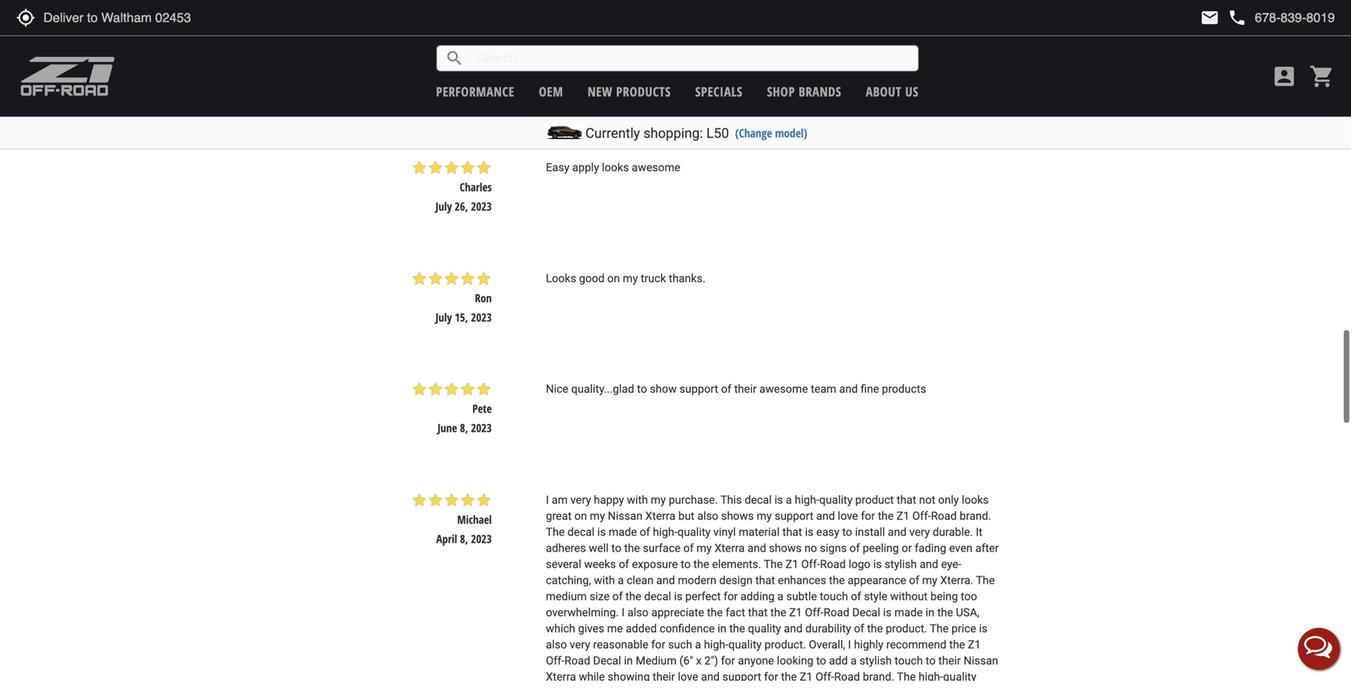 Task type: vqa. For each thing, say whether or not it's contained in the screenshot.
Assembly within the OEM '13-'21 Infiniti QX60 Passenger Taillight Assembly - Outer Brand: Infiniti Part #: 26550-3JA0A 26550-9NC0A Fits models: QX60...
no



Task type: locate. For each thing, give the bounding box(es) containing it.
0 vertical spatial decal
[[852, 606, 880, 619]]

of right "show"
[[721, 383, 732, 396]]

1 vertical spatial looks
[[962, 493, 989, 507]]

truck
[[641, 272, 666, 285]]

decal down reasonable at bottom left
[[593, 654, 621, 667]]

oem
[[539, 83, 563, 100]]

of left style
[[851, 590, 861, 603]]

perfect
[[685, 590, 721, 603]]

0 vertical spatial products
[[616, 83, 671, 100]]

high- up 2")
[[704, 638, 729, 651]]

1 vertical spatial love
[[678, 670, 698, 681]]

2 horizontal spatial xterra
[[715, 542, 745, 555]]

with down weeks
[[594, 574, 615, 587]]

star star star star star charles july 26, 2023
[[411, 160, 492, 214]]

about us link
[[866, 83, 919, 100]]

or
[[902, 542, 912, 555]]

0 vertical spatial their
[[734, 383, 757, 396]]

0 vertical spatial made
[[609, 525, 637, 539]]

support right "show"
[[680, 383, 718, 396]]

brand. down highly
[[863, 670, 895, 681]]

xterra.
[[940, 574, 974, 587]]

1 vertical spatial 8,
[[460, 531, 468, 546]]

2 vertical spatial their
[[653, 670, 675, 681]]

the down fact
[[729, 622, 745, 635]]

also right but
[[697, 509, 719, 523]]

1 vertical spatial with
[[594, 574, 615, 587]]

new products
[[588, 83, 671, 100]]

my
[[646, 50, 662, 63], [652, 66, 667, 79], [623, 272, 638, 285], [651, 493, 666, 507], [590, 509, 605, 523], [757, 509, 772, 523], [697, 542, 712, 555], [922, 574, 938, 587]]

specials link
[[695, 83, 743, 100]]

modern
[[678, 574, 717, 587]]

0 vertical spatial brand.
[[960, 509, 991, 523]]

of right size
[[612, 590, 623, 603]]

i up me
[[622, 606, 625, 619]]

size
[[590, 590, 610, 603]]

0 vertical spatial decal
[[745, 493, 772, 507]]

anyone
[[738, 654, 774, 667]]

2023 inside star star star star star pete june 8, 2023
[[471, 420, 492, 436]]

1 horizontal spatial decal
[[852, 606, 880, 619]]

show
[[650, 383, 677, 396]]

the down recommend
[[897, 670, 916, 681]]

star star star star star ron july 15, 2023
[[411, 270, 492, 325]]

2 vertical spatial high-
[[704, 638, 729, 651]]

z1 down subtle
[[789, 606, 802, 619]]

looks inside the i am very happy with my purchase. this decal is a high-quality product that not only looks great on my nissan xterra but also shows my support and love for the z1 off-road brand. the decal is made of high-quality vinyl material that is easy to install and very durable. it adheres well to the surface of my xterra and shows no signs of peeling or fading even after several weeks of exposure to the elements. the z1 off-road logo is stylish and eye- catching, with a clean and modern design that enhances the appearance of my xterra. the medium size of the decal is perfect for adding a subtle touch of style without being too overwhelming. i also appreciate the fact that the z1 off-road decal is made in the usa, which gives me added confidence in the quality and durability of the product. the price is also very reasonable for such a high-quality product. overall, i highly recommend the z1 off-road decal in medium (6" x 2") for anyone looking to add a stylish touch to their nissan xterra while showing their love and support for the z1 off-road brand. the h
[[962, 493, 989, 507]]

a up x
[[695, 638, 701, 651]]

in down fact
[[718, 622, 727, 635]]

i am very happy with my purchase. this decal is a high-quality product that not only looks great on my nissan xterra but also shows my support and love for the z1 off-road brand. the decal is made of high-quality vinyl material that is easy to install and very durable. it adheres well to the surface of my xterra and shows no signs of peeling or fading even after several weeks of exposure to the elements. the z1 off-road logo is stylish and eye- catching, with a clean and modern design that enhances the appearance of my xterra. the medium size of the decal is perfect for adding a subtle touch of style without being too overwhelming. i also appreciate the fact that the z1 off-road decal is made in the usa, which gives me added confidence in the quality and durability of the product. the price is also very reasonable for such a high-quality product. overall, i highly recommend the z1 off-road decal in medium (6" x 2") for anyone looking to add a stylish touch to their nissan xterra while showing their love and support for the z1 off-road brand. the h
[[546, 493, 999, 681]]

high- up surface
[[653, 525, 678, 539]]

decal
[[852, 606, 880, 619], [593, 654, 621, 667]]

2023 down tricia
[[471, 88, 492, 103]]

off-
[[913, 509, 931, 523], [801, 558, 820, 571], [805, 606, 824, 619], [546, 654, 565, 667], [816, 670, 834, 681]]

2 horizontal spatial in
[[926, 606, 935, 619]]

2 vertical spatial on
[[575, 509, 587, 523]]

of
[[721, 383, 732, 396], [640, 525, 650, 539], [684, 542, 694, 555], [850, 542, 860, 555], [619, 558, 629, 571], [909, 574, 920, 587], [612, 590, 623, 603], [851, 590, 861, 603], [854, 622, 864, 635]]

2 2023 from the top
[[471, 199, 492, 214]]

0 horizontal spatial decal
[[593, 654, 621, 667]]

ron
[[475, 290, 492, 305]]

2023 inside star star star star star charles july 26, 2023
[[471, 199, 492, 214]]

z1 left did
[[842, 50, 855, 63]]

support down "anyone"
[[723, 670, 761, 681]]

recommend
[[886, 638, 947, 651]]

is up no
[[805, 525, 814, 539]]

choose
[[565, 66, 602, 79]]

5 2023 from the top
[[471, 531, 492, 546]]

charles
[[460, 179, 492, 195]]

shows left no
[[769, 542, 802, 555]]

their down price
[[939, 654, 961, 667]]

stylish down highly
[[860, 654, 892, 667]]

1 horizontal spatial high-
[[704, 638, 729, 651]]

being
[[931, 590, 958, 603]]

2023
[[471, 88, 492, 103], [471, 199, 492, 214], [471, 310, 492, 325], [471, 420, 492, 436], [471, 531, 492, 546]]

july left 15,
[[436, 310, 452, 325]]

8, right june
[[460, 420, 468, 436]]

very right am
[[571, 493, 591, 507]]

for down "anyone"
[[764, 670, 778, 681]]

on right good
[[607, 272, 620, 285]]

1 horizontal spatial shows
[[769, 542, 802, 555]]

quality up easy
[[819, 493, 853, 507]]

to right 'well'
[[612, 542, 622, 555]]

the
[[546, 525, 565, 539], [764, 558, 783, 571], [976, 574, 995, 587], [930, 622, 949, 635], [897, 670, 916, 681]]

z1 motorsports logo image
[[20, 56, 115, 97]]

0 horizontal spatial also
[[546, 638, 567, 651]]

2023 inside star star star star star michael april 8, 2023
[[471, 531, 492, 546]]

4 2023 from the top
[[471, 420, 492, 436]]

did
[[858, 50, 873, 63]]

apply
[[572, 161, 599, 174]]

nissan down price
[[964, 654, 999, 667]]

great
[[546, 509, 572, 523]]

overall,
[[809, 638, 845, 651]]

in
[[926, 606, 935, 619], [718, 622, 727, 635], [624, 654, 633, 667]]

adding
[[741, 590, 775, 603]]

22,
[[455, 88, 468, 103]]

xterra down vinyl
[[715, 542, 745, 555]]

2023 right "26,"
[[471, 199, 492, 214]]

on inside the i am very happy with my purchase. this decal is a high-quality product that not only looks great on my nissan xterra but also shows my support and love for the z1 off-road brand. the decal is made of high-quality vinyl material that is easy to install and very durable. it adheres well to the surface of my xterra and shows no signs of peeling or fading even after several weeks of exposure to the elements. the z1 off-road logo is stylish and eye- catching, with a clean and modern design that enhances the appearance of my xterra. the medium size of the decal is perfect for adding a subtle touch of style without being too overwhelming. i also appreciate the fact that the z1 off-road decal is made in the usa, which gives me added confidence in the quality and durability of the product. the price is also very reasonable for such a high-quality product. overall, i highly recommend the z1 off-road decal in medium (6" x 2") for anyone looking to add a stylish touch to their nissan xterra while showing their love and support for the z1 off-road brand. the h
[[575, 509, 587, 523]]

0 vertical spatial shows
[[721, 509, 754, 523]]

in up showing
[[624, 654, 633, 667]]

a left subtle
[[778, 590, 784, 603]]

and down fading
[[920, 558, 939, 571]]

product.
[[886, 622, 927, 635], [765, 638, 806, 651]]

model)
[[775, 125, 808, 141]]

on
[[631, 50, 644, 63], [607, 272, 620, 285], [575, 509, 587, 523]]

1 horizontal spatial with
[[627, 493, 648, 507]]

2023 down michael on the left bottom
[[471, 531, 492, 546]]

1 horizontal spatial made
[[895, 606, 923, 619]]

0 horizontal spatial love
[[678, 670, 698, 681]]

2023 inside star star star star star ron july 15, 2023
[[471, 310, 492, 325]]

happy
[[594, 493, 624, 507]]

xterra left but
[[645, 509, 676, 523]]

0 vertical spatial product.
[[886, 622, 927, 635]]

1 vertical spatial products
[[882, 383, 926, 396]]

price
[[952, 622, 976, 635]]

1 horizontal spatial product.
[[886, 622, 927, 635]]

high-
[[795, 493, 819, 507], [653, 525, 678, 539], [704, 638, 729, 651]]

the down clean in the left of the page
[[626, 590, 641, 603]]

1 vertical spatial also
[[628, 606, 649, 619]]

to down recommend
[[926, 654, 936, 667]]

july inside star star star star star ron july 15, 2023
[[436, 310, 452, 325]]

2023 down pete at the left
[[471, 420, 492, 436]]

1 vertical spatial in
[[718, 622, 727, 635]]

the
[[546, 50, 562, 63], [878, 509, 894, 523], [624, 542, 640, 555], [694, 558, 709, 571], [829, 574, 845, 587], [626, 590, 641, 603], [707, 606, 723, 619], [771, 606, 786, 619], [937, 606, 953, 619], [729, 622, 745, 635], [867, 622, 883, 635], [949, 638, 965, 651], [781, 670, 797, 681]]

decal
[[745, 493, 772, 507], [568, 525, 595, 539], [644, 590, 671, 603]]

but
[[678, 509, 695, 523]]

looks
[[602, 161, 629, 174], [962, 493, 989, 507]]

1 horizontal spatial touch
[[895, 654, 923, 667]]

shopping_cart
[[1309, 64, 1335, 89]]

july left "26,"
[[436, 199, 452, 214]]

0 vertical spatial july
[[436, 199, 452, 214]]

durability
[[806, 622, 851, 635]]

0 horizontal spatial high-
[[653, 525, 678, 539]]

0 horizontal spatial their
[[653, 670, 675, 681]]

-
[[987, 50, 990, 63]]

2 july from the top
[[436, 310, 452, 325]]

vinyl
[[714, 525, 736, 539]]

0 horizontal spatial nissan
[[608, 509, 643, 523]]

road up durability
[[824, 606, 850, 619]]

very
[[571, 493, 591, 507], [910, 525, 930, 539], [570, 638, 590, 651]]

catching,
[[546, 574, 591, 587]]

nissan down happy
[[608, 509, 643, 523]]

1 8, from the top
[[460, 420, 468, 436]]

2 8, from the top
[[460, 531, 468, 546]]

z1 down price
[[968, 638, 981, 651]]

will
[[546, 66, 563, 79]]

2 horizontal spatial on
[[631, 50, 644, 63]]

durable.
[[933, 525, 973, 539]]

1 vertical spatial decal
[[593, 654, 621, 667]]

product. up recommend
[[886, 622, 927, 635]]

1 horizontal spatial their
[[734, 383, 757, 396]]

high- up easy
[[795, 493, 819, 507]]

2023 down the ron
[[471, 310, 492, 325]]

touch down recommend
[[895, 654, 923, 667]]

nissan
[[608, 509, 643, 523], [964, 654, 999, 667]]

2 horizontal spatial also
[[697, 509, 719, 523]]

1 vertical spatial july
[[436, 310, 452, 325]]

such
[[668, 638, 692, 651]]

i right -
[[993, 50, 996, 63]]

0 vertical spatial high-
[[795, 493, 819, 507]]

august
[[422, 88, 452, 103]]

0 horizontal spatial awesome
[[632, 161, 680, 174]]

products right fine
[[882, 383, 926, 396]]

july inside star star star star star charles july 26, 2023
[[436, 199, 452, 214]]

1 horizontal spatial decal
[[644, 590, 671, 603]]

0 vertical spatial with
[[627, 493, 648, 507]]

1 vertical spatial on
[[607, 272, 620, 285]]

products down all
[[616, 83, 671, 100]]

1 horizontal spatial love
[[838, 509, 858, 523]]

2 vertical spatial also
[[546, 638, 567, 651]]

0 vertical spatial 8,
[[460, 420, 468, 436]]

thanks.
[[669, 272, 706, 285]]

1 horizontal spatial support
[[723, 670, 761, 681]]

1 vertical spatial product.
[[765, 638, 806, 651]]

8, inside star star star star star michael april 8, 2023
[[460, 531, 468, 546]]

8, for star star star star star michael april 8, 2023
[[460, 531, 468, 546]]

brands
[[799, 83, 842, 100]]

1 vertical spatial decal
[[568, 525, 595, 539]]

0 horizontal spatial made
[[609, 525, 637, 539]]

1 horizontal spatial looks
[[962, 493, 989, 507]]

even
[[949, 542, 973, 555]]

confidence
[[660, 622, 715, 635]]

stylish down or
[[885, 558, 917, 571]]

2023 for star star star star star ron july 15, 2023
[[471, 310, 492, 325]]

of right surface
[[684, 542, 694, 555]]

1 horizontal spatial awesome
[[760, 383, 808, 396]]

8, inside star star star star star pete june 8, 2023
[[460, 420, 468, 436]]

0 horizontal spatial looks
[[602, 161, 629, 174]]

also up added
[[628, 606, 649, 619]]

2 horizontal spatial decal
[[745, 493, 772, 507]]

support up no
[[775, 509, 814, 523]]

for
[[621, 66, 635, 79], [861, 509, 875, 523], [724, 590, 738, 603], [651, 638, 665, 651], [721, 654, 735, 667], [764, 670, 778, 681]]

made down happy
[[609, 525, 637, 539]]

0 horizontal spatial support
[[680, 383, 718, 396]]

1 july from the top
[[436, 199, 452, 214]]

for inside the only sticker on my vehicle (i usually dont use stickers) z1 did right by this customer - i will choose z1 for all my future needs perfect! thank you z1
[[621, 66, 635, 79]]

0 horizontal spatial touch
[[820, 590, 848, 603]]

awesome down shopping:
[[632, 161, 680, 174]]

2 horizontal spatial high-
[[795, 493, 819, 507]]

the up enhances
[[764, 558, 783, 571]]

0 horizontal spatial products
[[616, 83, 671, 100]]

1 vertical spatial nissan
[[964, 654, 999, 667]]

currently shopping: l50 (change model)
[[586, 125, 808, 141]]

for left all
[[621, 66, 635, 79]]

stickers)
[[796, 50, 839, 63]]

a right add
[[851, 654, 857, 667]]

decal down clean in the left of the page
[[644, 590, 671, 603]]

0 vertical spatial on
[[631, 50, 644, 63]]

2 horizontal spatial support
[[775, 509, 814, 523]]

0 horizontal spatial on
[[575, 509, 587, 523]]

too
[[961, 590, 977, 603]]

fact
[[726, 606, 745, 619]]

easy
[[546, 161, 570, 174]]

well
[[589, 542, 609, 555]]

enhances
[[778, 574, 826, 587]]

good
[[579, 272, 605, 285]]

i left highly
[[848, 638, 851, 651]]

product. up looking
[[765, 638, 806, 651]]

appreciate
[[651, 606, 704, 619]]

the down being
[[937, 606, 953, 619]]

0 horizontal spatial xterra
[[546, 670, 576, 681]]

1 vertical spatial brand.
[[863, 670, 895, 681]]

2 horizontal spatial their
[[939, 654, 961, 667]]

with
[[627, 493, 648, 507], [594, 574, 615, 587]]

my right all
[[652, 66, 667, 79]]

1 horizontal spatial on
[[607, 272, 620, 285]]

phone
[[1228, 8, 1247, 27]]

star
[[428, 49, 444, 65], [444, 49, 460, 65], [460, 49, 476, 65], [476, 49, 492, 65], [411, 160, 428, 176], [428, 160, 444, 176], [444, 160, 460, 176], [460, 160, 476, 176], [476, 160, 492, 176], [411, 270, 428, 287], [428, 270, 444, 287], [444, 270, 460, 287], [460, 270, 476, 287], [476, 270, 492, 287], [411, 381, 428, 397], [428, 381, 444, 397], [444, 381, 460, 397], [460, 381, 476, 397], [476, 381, 492, 397], [411, 492, 428, 508], [428, 492, 444, 508], [444, 492, 460, 508], [460, 492, 476, 508], [476, 492, 492, 508]]

to
[[637, 383, 647, 396], [842, 525, 852, 539], [612, 542, 622, 555], [681, 558, 691, 571], [816, 654, 826, 667], [926, 654, 936, 667]]

style
[[864, 590, 888, 603]]

1 2023 from the top
[[471, 88, 492, 103]]

love up easy
[[838, 509, 858, 523]]

looks right only
[[962, 493, 989, 507]]

0 vertical spatial awesome
[[632, 161, 680, 174]]

the up modern
[[694, 558, 709, 571]]

(change model) link
[[735, 125, 808, 141]]

brand.
[[960, 509, 991, 523], [863, 670, 895, 681]]

made down the without
[[895, 606, 923, 619]]

on right great
[[575, 509, 587, 523]]

mail phone
[[1200, 8, 1247, 27]]

road down add
[[834, 670, 860, 681]]

3 2023 from the top
[[471, 310, 492, 325]]

0 horizontal spatial in
[[624, 654, 633, 667]]

0 vertical spatial xterra
[[645, 509, 676, 523]]



Task type: describe. For each thing, give the bounding box(es) containing it.
for up the install
[[861, 509, 875, 523]]

gives
[[578, 622, 604, 635]]

logo
[[849, 558, 871, 571]]

without
[[890, 590, 928, 603]]

needs
[[702, 66, 733, 79]]

for right 2")
[[721, 654, 735, 667]]

right
[[876, 50, 899, 63]]

i inside the only sticker on my vehicle (i usually dont use stickers) z1 did right by this customer - i will choose z1 for all my future needs perfect! thank you z1
[[993, 50, 996, 63]]

off- down subtle
[[805, 606, 824, 619]]

(i
[[702, 50, 709, 63]]

of up highly
[[854, 622, 864, 635]]

1 vertical spatial awesome
[[760, 383, 808, 396]]

on inside the only sticker on my vehicle (i usually dont use stickers) z1 did right by this customer - i will choose z1 for all my future needs perfect! thank you z1
[[631, 50, 644, 63]]

the up highly
[[867, 622, 883, 635]]

2023 for star star star star star michael april 8, 2023
[[471, 531, 492, 546]]

1 vertical spatial support
[[775, 509, 814, 523]]

nice quality...glad to show support of their awesome team and fine products
[[546, 383, 926, 396]]

peeling
[[863, 542, 899, 555]]

product
[[855, 493, 894, 507]]

that down the 'adding'
[[748, 606, 768, 619]]

design
[[719, 574, 753, 587]]

2 vertical spatial support
[[723, 670, 761, 681]]

for up fact
[[724, 590, 738, 603]]

15,
[[455, 310, 468, 325]]

usually
[[712, 50, 747, 63]]

1 vertical spatial xterra
[[715, 542, 745, 555]]

2023 inside "star star star star tricia august 22, 2023"
[[471, 88, 492, 103]]

the down perfect
[[707, 606, 723, 619]]

july for star star star star star charles july 26, 2023
[[436, 199, 452, 214]]

and left fine
[[839, 383, 858, 396]]

my up all
[[646, 50, 662, 63]]

2 vertical spatial in
[[624, 654, 633, 667]]

use
[[775, 50, 793, 63]]

of up the without
[[909, 574, 920, 587]]

added
[[626, 622, 657, 635]]

is up 'well'
[[597, 525, 606, 539]]

that up the 'adding'
[[756, 574, 775, 587]]

(change
[[735, 125, 772, 141]]

is up appearance
[[873, 558, 882, 571]]

0 horizontal spatial product.
[[765, 638, 806, 651]]

while
[[579, 670, 605, 681]]

vehicle
[[664, 50, 699, 63]]

shop brands
[[767, 83, 842, 100]]

(6"
[[680, 654, 693, 667]]

2")
[[705, 654, 718, 667]]

0 vertical spatial love
[[838, 509, 858, 523]]

0 vertical spatial stylish
[[885, 558, 917, 571]]

1 vertical spatial very
[[910, 525, 930, 539]]

a right this
[[786, 493, 792, 507]]

quality up "anyone"
[[729, 638, 762, 651]]

fading
[[915, 542, 947, 555]]

off- down no
[[801, 558, 820, 571]]

1 horizontal spatial nissan
[[964, 654, 999, 667]]

to down overall,
[[816, 654, 826, 667]]

the up the too
[[976, 574, 995, 587]]

0 vertical spatial very
[[571, 493, 591, 507]]

search
[[445, 49, 464, 68]]

0 vertical spatial in
[[926, 606, 935, 619]]

0 horizontal spatial decal
[[568, 525, 595, 539]]

account_box link
[[1268, 64, 1301, 89]]

1 vertical spatial their
[[939, 654, 961, 667]]

sticker
[[595, 50, 628, 63]]

z1 down sticker
[[605, 66, 618, 79]]

my left truck
[[623, 272, 638, 285]]

road down the signs
[[820, 558, 846, 571]]

0 vertical spatial nissan
[[608, 509, 643, 523]]

8, for star star star star star pete june 8, 2023
[[460, 420, 468, 436]]

off- down add
[[816, 670, 834, 681]]

and up looking
[[784, 622, 803, 635]]

z1 down looking
[[800, 670, 813, 681]]

the left price
[[930, 622, 949, 635]]

shop brands link
[[767, 83, 842, 100]]

quality down but
[[678, 525, 711, 539]]

shopping_cart link
[[1305, 64, 1335, 89]]

1 horizontal spatial also
[[628, 606, 649, 619]]

of up surface
[[640, 525, 650, 539]]

and down 2")
[[701, 670, 720, 681]]

the down product
[[878, 509, 894, 523]]

team
[[811, 383, 837, 396]]

june
[[438, 420, 457, 436]]

for up medium
[[651, 638, 665, 651]]

the inside the only sticker on my vehicle (i usually dont use stickers) z1 did right by this customer - i will choose z1 for all my future needs perfect! thank you z1
[[546, 50, 562, 63]]

the down price
[[949, 638, 965, 651]]

medium
[[636, 654, 677, 667]]

1 vertical spatial stylish
[[860, 654, 892, 667]]

and up easy
[[816, 509, 835, 523]]

pete
[[472, 401, 492, 416]]

1 vertical spatial touch
[[895, 654, 923, 667]]

the only sticker on my vehicle (i usually dont use stickers) z1 did right by this customer - i will choose z1 for all my future needs perfect! thank you z1
[[546, 50, 996, 79]]

new products link
[[588, 83, 671, 100]]

overwhelming.
[[546, 606, 619, 619]]

only
[[938, 493, 959, 507]]

is up appreciate
[[674, 590, 683, 603]]

material
[[739, 525, 780, 539]]

2 vertical spatial xterra
[[546, 670, 576, 681]]

road up the while
[[565, 654, 590, 667]]

of up logo
[[850, 542, 860, 555]]

fine
[[861, 383, 879, 396]]

specials
[[695, 83, 743, 100]]

about
[[866, 83, 902, 100]]

0 horizontal spatial brand.
[[863, 670, 895, 681]]

looking
[[777, 654, 814, 667]]

2023 for star star star star star pete june 8, 2023
[[471, 420, 492, 436]]

that right material
[[783, 525, 802, 539]]

0 vertical spatial touch
[[820, 590, 848, 603]]

about us
[[866, 83, 919, 100]]

quality down the 'adding'
[[748, 622, 781, 635]]

by
[[901, 50, 913, 63]]

is down style
[[883, 606, 892, 619]]

currently
[[586, 125, 640, 141]]

off- down which
[[546, 654, 565, 667]]

and down exposure
[[656, 574, 675, 587]]

0 vertical spatial also
[[697, 509, 719, 523]]

my_location
[[16, 8, 35, 27]]

mail
[[1200, 8, 1220, 27]]

the down the signs
[[829, 574, 845, 587]]

my down happy
[[590, 509, 605, 523]]

you
[[811, 66, 829, 79]]

of up clean in the left of the page
[[619, 558, 629, 571]]

thank
[[777, 66, 808, 79]]

which
[[546, 622, 575, 635]]

is right price
[[979, 622, 988, 635]]

z1 right you
[[832, 66, 845, 79]]

0 vertical spatial looks
[[602, 161, 629, 174]]

my up material
[[757, 509, 772, 523]]

a left clean in the left of the page
[[618, 574, 624, 587]]

2 vertical spatial very
[[570, 638, 590, 651]]

reasonable
[[593, 638, 649, 651]]

z1 up enhances
[[786, 558, 799, 571]]

off- down the not
[[913, 509, 931, 523]]

elements.
[[712, 558, 761, 571]]

purchase.
[[669, 493, 718, 507]]

only
[[565, 50, 592, 63]]

it
[[976, 525, 983, 539]]

l50
[[707, 125, 729, 141]]

and up or
[[888, 525, 907, 539]]

my up modern
[[697, 542, 712, 555]]

easy
[[816, 525, 840, 539]]

account_box
[[1272, 64, 1297, 89]]

me
[[607, 622, 623, 635]]

z1 up or
[[897, 509, 910, 523]]

1 vertical spatial shows
[[769, 542, 802, 555]]

x
[[696, 654, 702, 667]]

and down material
[[748, 542, 766, 555]]

the down the 'adding'
[[771, 606, 786, 619]]

am
[[552, 493, 568, 507]]

easy apply looks awesome
[[546, 161, 680, 174]]

1 vertical spatial made
[[895, 606, 923, 619]]

1 horizontal spatial brand.
[[960, 509, 991, 523]]

the down great
[[546, 525, 565, 539]]

1 horizontal spatial products
[[882, 383, 926, 396]]

0 horizontal spatial with
[[594, 574, 615, 587]]

april
[[436, 531, 457, 546]]

quality...glad
[[571, 383, 634, 396]]

showing
[[608, 670, 650, 681]]

i left am
[[546, 493, 549, 507]]

road down only
[[931, 509, 957, 523]]

the up exposure
[[624, 542, 640, 555]]

my left purchase.
[[651, 493, 666, 507]]

is up material
[[775, 493, 783, 507]]

to left "show"
[[637, 383, 647, 396]]

performance link
[[436, 83, 515, 100]]

2023 for star star star star star charles july 26, 2023
[[471, 199, 492, 214]]

july for star star star star star ron july 15, 2023
[[436, 310, 452, 325]]

eye-
[[941, 558, 962, 571]]

appearance
[[848, 574, 906, 587]]

0 horizontal spatial shows
[[721, 509, 754, 523]]

26,
[[455, 199, 468, 214]]

my up being
[[922, 574, 938, 587]]

2 vertical spatial decal
[[644, 590, 671, 603]]

to up modern
[[681, 558, 691, 571]]

usa,
[[956, 606, 980, 619]]

subtle
[[786, 590, 817, 603]]

looks
[[546, 272, 576, 285]]

us
[[905, 83, 919, 100]]

1 horizontal spatial in
[[718, 622, 727, 635]]

perfect!
[[736, 66, 775, 79]]

Search search field
[[464, 46, 918, 71]]

michael
[[457, 512, 492, 527]]

the down looking
[[781, 670, 797, 681]]

weeks
[[584, 558, 616, 571]]

that left the not
[[897, 493, 917, 507]]

to right easy
[[842, 525, 852, 539]]

medium
[[546, 590, 587, 603]]



